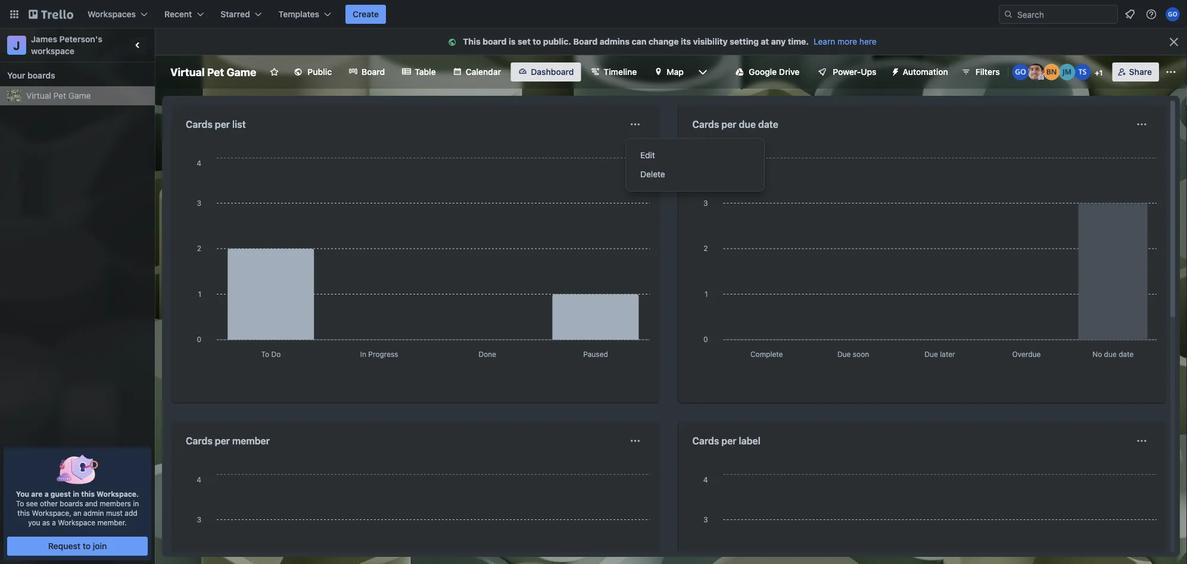 Task type: locate. For each thing, give the bounding box(es) containing it.
admin
[[83, 509, 104, 518]]

0 vertical spatial game
[[227, 66, 256, 78]]

+ 1
[[1095, 69, 1103, 77]]

virtual down 'recent' popup button
[[170, 66, 205, 78]]

to right set at the left of the page
[[533, 37, 541, 46]]

in
[[73, 490, 79, 499], [133, 500, 139, 508]]

google
[[749, 67, 777, 77]]

1 horizontal spatial in
[[133, 500, 139, 508]]

boards
[[27, 71, 55, 80], [60, 500, 83, 508]]

guest
[[51, 490, 71, 499]]

1 vertical spatial game
[[68, 91, 91, 101]]

a right the are
[[44, 490, 49, 499]]

pet down your boards with 1 items 'element'
[[53, 91, 66, 101]]

customize views image
[[697, 66, 709, 78]]

power-
[[833, 67, 861, 77]]

to
[[533, 37, 541, 46], [83, 542, 91, 552]]

in up the add
[[133, 500, 139, 508]]

per
[[215, 119, 230, 130], [722, 119, 737, 130], [215, 436, 230, 447], [722, 436, 737, 447]]

board right public.
[[573, 37, 598, 46]]

virtual pet game
[[170, 66, 256, 78], [26, 91, 91, 101]]

public.
[[543, 37, 571, 46]]

0 vertical spatial to
[[533, 37, 541, 46]]

timeline
[[604, 67, 637, 77]]

setting
[[730, 37, 759, 46]]

0 vertical spatial virtual
[[170, 66, 205, 78]]

0 horizontal spatial board
[[362, 67, 385, 77]]

1 horizontal spatial gary orlando (garyorlando) image
[[1166, 7, 1180, 21]]

per for label
[[722, 436, 737, 447]]

public button
[[286, 63, 339, 82]]

game down your boards with 1 items 'element'
[[68, 91, 91, 101]]

game left the star or unstar board icon
[[227, 66, 256, 78]]

to
[[16, 500, 24, 508]]

per left due
[[722, 119, 737, 130]]

0 horizontal spatial in
[[73, 490, 79, 499]]

you
[[28, 519, 40, 527]]

1 vertical spatial this
[[17, 509, 30, 518]]

0 horizontal spatial a
[[44, 490, 49, 499]]

virtual pet game down your boards with 1 items 'element'
[[26, 91, 91, 101]]

cards up edit button
[[693, 119, 719, 130]]

automation button
[[886, 63, 956, 82]]

1 vertical spatial virtual pet game
[[26, 91, 91, 101]]

a right the as
[[52, 519, 56, 527]]

0 horizontal spatial game
[[68, 91, 91, 101]]

dashboard link
[[511, 63, 581, 82]]

gary orlando (garyorlando) image left this member is an admin of this board. icon
[[1013, 64, 1029, 80]]

0 vertical spatial a
[[44, 490, 49, 499]]

1 horizontal spatial a
[[52, 519, 56, 527]]

a
[[44, 490, 49, 499], [52, 519, 56, 527]]

in right 'guest'
[[73, 490, 79, 499]]

Search field
[[1014, 5, 1118, 23]]

this
[[81, 490, 95, 499], [17, 509, 30, 518]]

0 horizontal spatial virtual pet game
[[26, 91, 91, 101]]

1 vertical spatial to
[[83, 542, 91, 552]]

set
[[518, 37, 531, 46]]

per left list
[[215, 119, 230, 130]]

game inside virtual pet game link
[[68, 91, 91, 101]]

other
[[40, 500, 58, 508]]

are
[[31, 490, 43, 499]]

workspace navigation collapse icon image
[[130, 37, 147, 54]]

gary orlando (garyorlando) image right open information menu icon
[[1166, 7, 1180, 21]]

0 horizontal spatial gary orlando (garyorlando) image
[[1013, 64, 1029, 80]]

0 horizontal spatial pet
[[53, 91, 66, 101]]

per left label
[[722, 436, 737, 447]]

sm image
[[446, 36, 463, 48]]

1 horizontal spatial board
[[573, 37, 598, 46]]

workspace,
[[32, 509, 71, 518]]

1 vertical spatial boards
[[60, 500, 83, 508]]

templates button
[[272, 5, 338, 24]]

1 vertical spatial in
[[133, 500, 139, 508]]

is
[[509, 37, 516, 46]]

virtual pet game up cards per list
[[170, 66, 256, 78]]

1 vertical spatial virtual
[[26, 91, 51, 101]]

drive
[[779, 67, 800, 77]]

ups
[[861, 67, 877, 77]]

and
[[85, 500, 98, 508]]

google drive icon image
[[736, 68, 744, 76]]

share
[[1130, 67, 1152, 77]]

0 vertical spatial in
[[73, 490, 79, 499]]

0 horizontal spatial to
[[83, 542, 91, 552]]

per for list
[[215, 119, 230, 130]]

virtual inside text field
[[170, 66, 205, 78]]

map link
[[647, 63, 691, 82]]

pet
[[207, 66, 224, 78], [53, 91, 66, 101]]

1 horizontal spatial pet
[[207, 66, 224, 78]]

virtual
[[170, 66, 205, 78], [26, 91, 51, 101]]

your
[[7, 71, 25, 80]]

gary orlando (garyorlando) image
[[1166, 7, 1180, 21], [1013, 64, 1029, 80]]

1 horizontal spatial boards
[[60, 500, 83, 508]]

0 horizontal spatial boards
[[27, 71, 55, 80]]

cards left label
[[693, 436, 719, 447]]

1 horizontal spatial this
[[81, 490, 95, 499]]

virtual down your boards
[[26, 91, 51, 101]]

filters
[[976, 67, 1000, 77]]

0 vertical spatial this
[[81, 490, 95, 499]]

recent button
[[157, 5, 211, 24]]

starred
[[221, 9, 250, 19]]

pet inside text field
[[207, 66, 224, 78]]

create
[[353, 9, 379, 19]]

0 vertical spatial virtual pet game
[[170, 66, 256, 78]]

1 horizontal spatial virtual
[[170, 66, 205, 78]]

open information menu image
[[1146, 8, 1158, 20]]

cards for cards per member
[[186, 436, 213, 447]]

boards up an
[[60, 500, 83, 508]]

add
[[125, 509, 137, 518]]

0 vertical spatial board
[[573, 37, 598, 46]]

recent
[[164, 9, 192, 19]]

board
[[573, 37, 598, 46], [362, 67, 385, 77]]

show menu image
[[1165, 66, 1177, 78]]

cards per label
[[693, 436, 761, 447]]

this down to in the left bottom of the page
[[17, 509, 30, 518]]

jeremy miller (jeremymiller198) image
[[1059, 64, 1076, 80]]

0 vertical spatial boards
[[27, 71, 55, 80]]

pet up cards per list
[[207, 66, 224, 78]]

1 horizontal spatial game
[[227, 66, 256, 78]]

sm image
[[886, 63, 903, 79]]

boards right the your on the top of the page
[[27, 71, 55, 80]]

0 vertical spatial gary orlando (garyorlando) image
[[1166, 7, 1180, 21]]

cards for cards per due date
[[693, 119, 719, 130]]

+
[[1095, 69, 1100, 77]]

cards left list
[[186, 119, 213, 130]]

gary orlando (garyorlando) image inside primary element
[[1166, 7, 1180, 21]]

must
[[106, 509, 123, 518]]

this
[[463, 37, 481, 46]]

workspaces
[[88, 9, 136, 19]]

per left member
[[215, 436, 230, 447]]

public
[[308, 67, 332, 77]]

this up and
[[81, 490, 95, 499]]

0 vertical spatial pet
[[207, 66, 224, 78]]

peterson's
[[59, 34, 102, 44]]

share button
[[1113, 63, 1160, 82]]

google drive
[[749, 67, 800, 77]]

cards left member
[[186, 436, 213, 447]]

james
[[31, 34, 57, 44]]

to left join
[[83, 542, 91, 552]]

more
[[838, 37, 857, 46]]

1 horizontal spatial virtual pet game
[[170, 66, 256, 78]]

board left 'table' link
[[362, 67, 385, 77]]

cards
[[186, 119, 213, 130], [693, 119, 719, 130], [186, 436, 213, 447], [693, 436, 719, 447]]

workspace.
[[97, 490, 139, 499]]



Task type: describe. For each thing, give the bounding box(es) containing it.
cards per member
[[186, 436, 270, 447]]

star or unstar board image
[[270, 67, 279, 77]]

1 vertical spatial pet
[[53, 91, 66, 101]]

game inside 'virtual pet game' text field
[[227, 66, 256, 78]]

virtual pet game inside virtual pet game link
[[26, 91, 91, 101]]

create button
[[346, 5, 386, 24]]

you
[[16, 490, 29, 499]]

j
[[13, 38, 20, 52]]

starred button
[[213, 5, 269, 24]]

this board is set to public. board admins can change its visibility setting at any time. learn more here
[[463, 37, 877, 46]]

workspace
[[58, 519, 95, 527]]

1 vertical spatial a
[[52, 519, 56, 527]]

delete button
[[633, 165, 757, 184]]

edit button
[[633, 146, 757, 165]]

search image
[[1004, 10, 1014, 19]]

date
[[758, 119, 779, 130]]

its
[[681, 37, 691, 46]]

learn more here link
[[809, 37, 877, 46]]

time.
[[788, 37, 809, 46]]

templates
[[279, 9, 319, 19]]

admins
[[600, 37, 630, 46]]

cards for cards per label
[[693, 436, 719, 447]]

0 horizontal spatial virtual
[[26, 91, 51, 101]]

Board name text field
[[164, 63, 262, 82]]

members
[[100, 500, 131, 508]]

request
[[48, 542, 80, 552]]

learn
[[814, 37, 836, 46]]

boards inside 'element'
[[27, 71, 55, 80]]

per for member
[[215, 436, 230, 447]]

workspace
[[31, 46, 74, 56]]

tara schultz (taraschultz7) image
[[1075, 64, 1091, 80]]

automation
[[903, 67, 948, 77]]

boards inside you are a guest in this workspace. to see other boards and members in this workspace, an admin must add you as a workspace member.
[[60, 500, 83, 508]]

at
[[761, 37, 769, 46]]

due
[[739, 119, 756, 130]]

calendar
[[466, 67, 501, 77]]

can
[[632, 37, 647, 46]]

label
[[739, 436, 761, 447]]

your boards with 1 items element
[[7, 69, 142, 83]]

0 horizontal spatial this
[[17, 509, 30, 518]]

1
[[1100, 69, 1103, 77]]

workspaces button
[[80, 5, 155, 24]]

google drive button
[[729, 63, 807, 82]]

cards per due date
[[693, 119, 779, 130]]

join
[[93, 542, 107, 552]]

virtual pet game link
[[26, 90, 148, 102]]

james peterson (jamespeterson93) image
[[1028, 64, 1045, 80]]

filters button
[[958, 63, 1004, 82]]

edit
[[641, 150, 655, 160]]

per for due
[[722, 119, 737, 130]]

virtual pet game inside 'virtual pet game' text field
[[170, 66, 256, 78]]

primary element
[[0, 0, 1188, 29]]

as
[[42, 519, 50, 527]]

request to join
[[48, 542, 107, 552]]

james peterson's workspace
[[31, 34, 105, 56]]

0 notifications image
[[1123, 7, 1137, 21]]

dashboard
[[531, 67, 574, 77]]

power-ups
[[833, 67, 877, 77]]

you are a guest in this workspace. to see other boards and members in this workspace, an admin must add you as a workspace member.
[[16, 490, 139, 527]]

an
[[73, 509, 81, 518]]

timeline link
[[584, 63, 644, 82]]

table link
[[395, 63, 443, 82]]

here
[[860, 37, 877, 46]]

power-ups button
[[809, 63, 884, 82]]

cards per list
[[186, 119, 246, 130]]

board link
[[341, 63, 392, 82]]

to inside button
[[83, 542, 91, 552]]

change
[[649, 37, 679, 46]]

any
[[771, 37, 786, 46]]

calendar link
[[446, 63, 508, 82]]

this member is an admin of this board. image
[[1039, 75, 1044, 80]]

map
[[667, 67, 684, 77]]

back to home image
[[29, 5, 73, 24]]

member.
[[97, 519, 127, 527]]

list
[[232, 119, 246, 130]]

member
[[232, 436, 270, 447]]

your boards
[[7, 71, 55, 80]]

delete
[[641, 170, 665, 179]]

ben nelson (bennelson96) image
[[1044, 64, 1060, 80]]

request to join button
[[7, 537, 148, 557]]

1 horizontal spatial to
[[533, 37, 541, 46]]

cards for cards per list
[[186, 119, 213, 130]]

board
[[483, 37, 507, 46]]

1 vertical spatial board
[[362, 67, 385, 77]]

table
[[415, 67, 436, 77]]

see
[[26, 500, 38, 508]]

1 vertical spatial gary orlando (garyorlando) image
[[1013, 64, 1029, 80]]

visibility
[[693, 37, 728, 46]]



Task type: vqa. For each thing, say whether or not it's contained in the screenshot.
Your
yes



